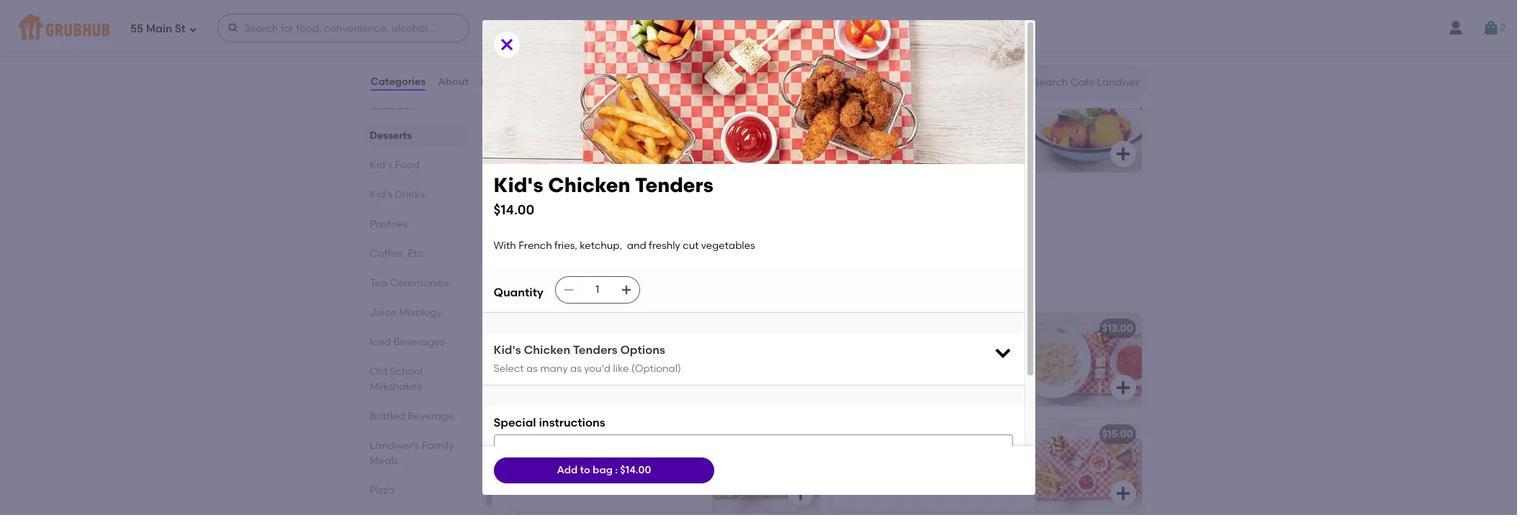 Task type: vqa. For each thing, say whether or not it's contained in the screenshot.
Tomato Sauce & mozzarella with freshly cut vegetables $13.00
yes



Task type: locate. For each thing, give the bounding box(es) containing it.
mango perfume (v) image
[[1034, 79, 1142, 173]]

bottled
[[370, 410, 405, 423]]

rosalach
[[370, 100, 415, 112]]

of up ice
[[559, 109, 569, 121]]

ice
[[552, 124, 566, 136]]

$13.00 for pasta with sauce of your choice: tomato, cream, butter, oil, rosé served with vegetables
[[1102, 323, 1133, 335]]

kid's food up the kid's drinks
[[370, 159, 420, 171]]

etc
[[408, 248, 424, 260]]

1 horizontal spatial with
[[517, 449, 539, 461]]

freshly inside tomato sauce & mozzarella with freshly cut vegetables
[[517, 358, 548, 370]]

sauce up cream,
[[895, 343, 925, 355]]

1 vertical spatial pasta
[[839, 343, 867, 355]]

0 horizontal spatial $13.00
[[780, 323, 810, 335]]

vegetables for pizza
[[569, 358, 623, 370]]

and
[[627, 240, 646, 252], [648, 449, 667, 461]]

0 vertical spatial tenders
[[635, 173, 713, 197]]

food inside tab
[[395, 159, 420, 171]]

0 horizontal spatial pizza
[[370, 485, 394, 497]]

of up butter,
[[928, 343, 938, 355]]

$14.00 right :
[[620, 464, 651, 477]]

kid's inside "kid's chicken tenders options select as many as you'd like (optional)"
[[494, 344, 521, 357]]

mango inside mango sorbet with an array of berries
[[839, 109, 874, 121]]

$14.00 down whipped
[[494, 201, 535, 218]]

0 vertical spatial cream,
[[569, 124, 603, 136]]

with up chocolate
[[605, 109, 626, 121]]

0 vertical spatial vegetables
[[701, 240, 755, 252]]

with down special at the left bottom of the page
[[517, 449, 539, 461]]

tenders inside "kid's chicken tenders options select as many as you'd like (optional)"
[[573, 344, 618, 357]]

pizza down meals
[[370, 485, 394, 497]]

served
[[839, 372, 873, 384]]

2 vertical spatial tenders
[[586, 428, 624, 441]]

&
[[590, 343, 598, 355]]

pasta up cream,
[[866, 323, 894, 335]]

pizza tab
[[370, 483, 460, 498]]

vegetables inside with french fries, ketchup,  and freshly cut vegetables
[[569, 463, 623, 476]]

and down scoop)
[[627, 240, 646, 252]]

svg image inside 2 button
[[1483, 19, 1500, 37]]

kid's inside kid's food tab
[[370, 159, 393, 171]]

whipped
[[517, 138, 559, 150]]

vegetables
[[701, 240, 755, 252], [569, 358, 623, 370], [569, 463, 623, 476]]

desserts tab
[[370, 128, 460, 143]]

0 horizontal spatial desserts
[[370, 130, 412, 142]]

1 vertical spatial with
[[870, 343, 892, 355]]

(optional)
[[631, 363, 681, 375]]

kid's pizza image
[[711, 313, 819, 407]]

oil,
[[955, 358, 971, 370]]

0 horizontal spatial as
[[526, 363, 538, 375]]

1 vertical spatial kid's food
[[505, 279, 585, 297]]

2 sauce from the left
[[895, 343, 925, 355]]

family
[[422, 440, 454, 452]]

with up quantity
[[494, 240, 516, 252]]

tenders
[[635, 173, 713, 197], [573, 344, 618, 357], [586, 428, 624, 441]]

0 vertical spatial $14.00
[[494, 201, 535, 218]]

dessert waffle image
[[711, 79, 819, 173]]

$14.00 left kid's in the bottom right of the page
[[780, 428, 810, 441]]

1 vertical spatial mango
[[839, 109, 874, 121]]

2 vertical spatial vegetables
[[569, 463, 623, 476]]

2 vertical spatial with
[[517, 449, 539, 461]]

0 vertical spatial kid's food
[[370, 159, 420, 171]]

freshly inside with french fries, ketchup,  and freshly cut vegetables
[[517, 463, 548, 476]]

0 horizontal spatial fries,
[[555, 240, 577, 252]]

0 horizontal spatial and
[[627, 240, 646, 252]]

0 horizontal spatial kid's food
[[370, 159, 420, 171]]

bag
[[593, 464, 613, 477]]

quantity
[[494, 286, 543, 299]]

svg image
[[227, 22, 239, 34], [188, 25, 197, 33], [792, 145, 809, 163], [621, 285, 632, 296], [792, 379, 809, 397], [1114, 485, 1132, 503]]

svg image
[[1483, 19, 1500, 37], [498, 36, 515, 53], [1114, 145, 1132, 163], [563, 285, 574, 296], [993, 343, 1013, 363], [1114, 379, 1132, 397], [792, 485, 809, 503]]

syrup,
[[658, 124, 687, 136]]

ketchup, up input item quantity number field
[[580, 240, 622, 252]]

beverages
[[394, 336, 445, 349]]

0 vertical spatial mango
[[839, 89, 874, 101]]

1 vertical spatial food
[[546, 279, 585, 297]]

+
[[682, 109, 688, 121]]

ketchup, inside with french fries, ketchup,  and freshly cut vegetables
[[603, 449, 645, 461]]

pizza up tomato
[[543, 323, 569, 335]]

with up (optional)
[[655, 343, 676, 355]]

tea
[[370, 277, 387, 289]]

4 pieces of waffle with chocolate + vanilla ice cream, chocolate syrup, whipped cream, strawberry
[[517, 109, 688, 150]]

freshly down tomato
[[517, 358, 548, 370]]

2 horizontal spatial of
[[976, 109, 986, 121]]

4
[[517, 109, 522, 121]]

coffee, etc tab
[[370, 246, 460, 261]]

cut for pizza
[[551, 358, 567, 370]]

tenders up you'd
[[573, 344, 618, 357]]

with
[[494, 240, 516, 252], [870, 343, 892, 355], [517, 449, 539, 461]]

0 horizontal spatial of
[[559, 109, 569, 121]]

landwer's family meals
[[370, 440, 454, 467]]

chicken for kid's chicken tenders options
[[524, 344, 570, 357]]

st
[[175, 22, 186, 35]]

tenders inside kid's chicken tenders $14.00
[[635, 173, 713, 197]]

juice
[[370, 307, 397, 319]]

drinks
[[395, 189, 425, 201]]

coffee,
[[370, 248, 405, 260]]

with
[[605, 109, 626, 121], [910, 109, 930, 121], [655, 343, 676, 355], [875, 372, 896, 384]]

1 vertical spatial ketchup,
[[603, 449, 645, 461]]

options
[[620, 344, 665, 357]]

mango for mango sorbet with an array of berries
[[839, 109, 874, 121]]

1 sauce from the left
[[557, 343, 588, 355]]

freshly for chicken
[[517, 463, 548, 476]]

0 horizontal spatial $14.00
[[494, 201, 535, 218]]

with left an
[[910, 109, 930, 121]]

sauce left &
[[557, 343, 588, 355]]

2 vertical spatial cut
[[551, 463, 567, 476]]

0 vertical spatial chicken
[[548, 173, 630, 197]]

about
[[438, 75, 468, 88]]

as down tomato
[[526, 363, 538, 375]]

you'd
[[584, 363, 611, 375]]

$13.00
[[780, 323, 810, 335], [1102, 323, 1133, 335]]

berries
[[839, 124, 873, 136]]

0 vertical spatial ketchup,
[[580, 240, 622, 252]]

$12.00
[[780, 89, 810, 101]]

1 vertical spatial pizza
[[370, 485, 394, 497]]

2 vertical spatial $14.00
[[620, 464, 651, 477]]

pasta
[[866, 323, 894, 335], [839, 343, 867, 355]]

1 vertical spatial chicken
[[524, 344, 570, 357]]

tenders down syrup,
[[635, 173, 713, 197]]

about button
[[437, 56, 469, 108]]

cut
[[683, 240, 699, 252], [551, 358, 567, 370], [551, 463, 567, 476]]

1 horizontal spatial sauce
[[895, 343, 925, 355]]

1 horizontal spatial of
[[928, 343, 938, 355]]

waffle down dessert waffle
[[571, 109, 603, 121]]

1 vertical spatial vegetables
[[569, 358, 623, 370]]

0 vertical spatial desserts
[[505, 45, 570, 63]]

french
[[519, 240, 552, 252], [542, 449, 575, 461]]

your
[[940, 343, 961, 355]]

1 horizontal spatial and
[[648, 449, 667, 461]]

(two
[[605, 194, 628, 207]]

1 vertical spatial and
[[648, 449, 667, 461]]

and up add to bag : $14.00
[[648, 449, 667, 461]]

french down ice
[[519, 240, 552, 252]]

0 vertical spatial pizza
[[543, 323, 569, 335]]

2 vertical spatial freshly
[[517, 463, 548, 476]]

kid's food up kid's pizza
[[505, 279, 585, 297]]

freshly for pizza
[[517, 358, 548, 370]]

beverage
[[408, 410, 454, 423]]

kid's food inside tab
[[370, 159, 420, 171]]

with inside tomato sauce & mozzarella with freshly cut vegetables
[[655, 343, 676, 355]]

waffle right dessert
[[556, 89, 589, 101]]

2 mango from the top
[[839, 109, 874, 121]]

with inside with french fries, ketchup,  and freshly cut vegetables
[[517, 449, 539, 461]]

tenders for kid's chicken tenders
[[635, 173, 713, 197]]

1 vertical spatial waffle
[[571, 109, 603, 121]]

of right "array"
[[976, 109, 986, 121]]

vegetables inside tomato sauce & mozzarella with freshly cut vegetables
[[569, 358, 623, 370]]

ketchup, up :
[[603, 449, 645, 461]]

0 horizontal spatial with
[[494, 240, 516, 252]]

1 vertical spatial $14.00
[[780, 428, 810, 441]]

vanilla
[[517, 124, 549, 136]]

waffle
[[556, 89, 589, 101], [571, 109, 603, 121]]

as
[[526, 363, 538, 375], [570, 363, 582, 375]]

kid's
[[370, 159, 393, 171], [494, 173, 543, 197], [370, 189, 393, 201], [505, 279, 543, 297], [517, 323, 541, 335], [839, 323, 863, 335], [494, 344, 521, 357], [517, 428, 541, 441]]

desserts down rosalach
[[370, 130, 412, 142]]

Search Cafe Landwer search field
[[1032, 76, 1142, 89]]

1 vertical spatial french
[[542, 449, 575, 461]]

rosé
[[974, 358, 997, 370]]

tenders for kid's chicken tenders options
[[573, 344, 618, 357]]

french up add
[[542, 449, 575, 461]]

fries,
[[555, 240, 577, 252], [578, 449, 600, 461]]

0 horizontal spatial sauce
[[557, 343, 588, 355]]

food up drinks
[[395, 159, 420, 171]]

1 horizontal spatial as
[[570, 363, 582, 375]]

french inside with french fries, ketchup,  and freshly cut vegetables
[[542, 449, 575, 461]]

tomato
[[517, 343, 554, 355]]

fries, down the cream in the top left of the page
[[555, 240, 577, 252]]

as left you'd
[[570, 363, 582, 375]]

chicken inside "kid's chicken tenders options select as many as you'd like (optional)"
[[524, 344, 570, 357]]

freshly
[[649, 240, 680, 252], [517, 358, 548, 370], [517, 463, 548, 476]]

cream, down ice
[[562, 138, 596, 150]]

old school milkshakes tab
[[370, 364, 460, 395]]

categories
[[370, 75, 426, 88]]

55 main st
[[130, 22, 186, 35]]

1 horizontal spatial $13.00
[[1102, 323, 1133, 335]]

1 vertical spatial desserts
[[370, 130, 412, 142]]

sauce inside tomato sauce & mozzarella with freshly cut vegetables
[[557, 343, 588, 355]]

with inside mango sorbet with an array of berries
[[910, 109, 930, 121]]

$14.00 inside kid's chicken tenders $14.00
[[494, 201, 535, 218]]

bottled beverage tab
[[370, 409, 460, 424]]

$13.00 for tomato sauce & mozzarella with freshly cut vegetables
[[780, 323, 810, 335]]

tenders up add to bag : $14.00
[[586, 428, 624, 441]]

2 horizontal spatial $14.00
[[780, 428, 810, 441]]

with down cream,
[[875, 372, 896, 384]]

freshly down scoop)
[[649, 240, 680, 252]]

0 vertical spatial with
[[494, 240, 516, 252]]

chicken
[[548, 173, 630, 197], [524, 344, 570, 357], [543, 428, 583, 441]]

sauce inside pasta with sauce of your choice: tomato, cream, butter, oil, rosé served with vegetables
[[895, 343, 925, 355]]

cut inside with french fries, ketchup,  and freshly cut vegetables
[[551, 463, 567, 476]]

1 vertical spatial tenders
[[573, 344, 618, 357]]

1 mango from the top
[[839, 89, 874, 101]]

main
[[146, 22, 172, 35]]

1 horizontal spatial fries,
[[578, 449, 600, 461]]

freshly left add
[[517, 463, 548, 476]]

chicken inside kid's chicken tenders $14.00
[[548, 173, 630, 197]]

cream,
[[569, 124, 603, 136], [562, 138, 596, 150]]

desserts
[[505, 45, 570, 63], [370, 130, 412, 142]]

with inside pasta with sauce of your choice: tomato, cream, butter, oil, rosé served with vegetables
[[870, 343, 892, 355]]

1 vertical spatial freshly
[[517, 358, 548, 370]]

2 horizontal spatial with
[[870, 343, 892, 355]]

main navigation navigation
[[0, 0, 1517, 56]]

cream, right ice
[[569, 124, 603, 136]]

desserts up dessert
[[505, 45, 570, 63]]

0 vertical spatial food
[[395, 159, 420, 171]]

1 vertical spatial fries,
[[578, 449, 600, 461]]

0 horizontal spatial food
[[395, 159, 420, 171]]

pasta up tomato, at the right bottom
[[839, 343, 867, 355]]

of
[[559, 109, 569, 121], [976, 109, 986, 121], [928, 343, 938, 355]]

(v)
[[920, 89, 935, 101]]

butter,
[[921, 358, 953, 370]]

kid's drinks tab
[[370, 187, 460, 202]]

1 $13.00 from the left
[[780, 323, 810, 335]]

kid's pasta
[[839, 323, 894, 335]]

2 $13.00 from the left
[[1102, 323, 1133, 335]]

fries, up to
[[578, 449, 600, 461]]

pizza
[[543, 323, 569, 335], [370, 485, 394, 497]]

with up cream,
[[870, 343, 892, 355]]

kid's chicken tenders image
[[711, 419, 819, 513]]

$14.00
[[494, 201, 535, 218], [780, 428, 810, 441], [620, 464, 651, 477]]

like
[[613, 363, 629, 375]]

with french fries, ketchup,  and freshly cut vegetables
[[494, 240, 755, 252], [517, 449, 667, 476]]

0 vertical spatial and
[[627, 240, 646, 252]]

cream,
[[882, 358, 918, 370]]

food up kid's pizza
[[546, 279, 585, 297]]

cut inside tomato sauce & mozzarella with freshly cut vegetables
[[551, 358, 567, 370]]

1 vertical spatial cut
[[551, 358, 567, 370]]

add
[[557, 464, 578, 477]]

55
[[130, 22, 143, 35]]

0 vertical spatial fries,
[[555, 240, 577, 252]]

scoop
[[571, 194, 602, 207]]



Task type: describe. For each thing, give the bounding box(es) containing it.
landwer's family meals tab
[[370, 439, 460, 469]]

juice mixology
[[370, 307, 442, 319]]

cut for chicken
[[551, 463, 567, 476]]

iced
[[370, 336, 391, 349]]

pizza inside tab
[[370, 485, 394, 497]]

mango for mango perfume (v)
[[839, 89, 874, 101]]

0 vertical spatial freshly
[[649, 240, 680, 252]]

ice cream scoop (two scoop) button
[[508, 185, 819, 250]]

chocolate
[[628, 109, 680, 121]]

$9.00
[[1107, 89, 1133, 101]]

special instructions
[[494, 416, 605, 430]]

tomato sauce & mozzarella with freshly cut vegetables
[[517, 343, 676, 370]]

1 horizontal spatial food
[[546, 279, 585, 297]]

landwer's
[[370, 440, 419, 452]]

1 as from the left
[[526, 363, 538, 375]]

dessert
[[517, 89, 554, 101]]

kid's drinks
[[370, 189, 425, 201]]

pasta with sauce of your choice: tomato, cream, butter, oil, rosé served with vegetables
[[839, 343, 1001, 384]]

an
[[933, 109, 945, 121]]

old school milkshakes
[[370, 366, 423, 393]]

Input item quantity number field
[[582, 277, 613, 303]]

2 as from the left
[[570, 363, 582, 375]]

cream
[[534, 194, 568, 207]]

milkshakes
[[370, 381, 422, 393]]

2 button
[[1483, 15, 1506, 41]]

vegetables
[[898, 372, 953, 384]]

special
[[494, 416, 536, 430]]

chicken for kid's chicken tenders
[[548, 173, 630, 197]]

kid's pizza
[[517, 323, 569, 335]]

0 vertical spatial with french fries, ketchup,  and freshly cut vegetables
[[494, 240, 755, 252]]

vegetables for chicken
[[569, 463, 623, 476]]

chocolate
[[606, 124, 655, 136]]

mixology
[[399, 307, 442, 319]]

0 vertical spatial cut
[[683, 240, 699, 252]]

add to bag : $14.00
[[557, 464, 651, 477]]

iced beverages tab
[[370, 335, 460, 350]]

dessert waffle
[[517, 89, 589, 101]]

1 horizontal spatial desserts
[[505, 45, 570, 63]]

kid's sliders image
[[1034, 419, 1142, 513]]

tea ceremonies
[[370, 277, 449, 289]]

to
[[580, 464, 590, 477]]

1 horizontal spatial $14.00
[[620, 464, 651, 477]]

mango perfume (v)
[[839, 89, 935, 101]]

iced beverages
[[370, 336, 445, 349]]

sliders
[[865, 428, 898, 441]]

array
[[948, 109, 974, 121]]

kid's food tab
[[370, 158, 460, 173]]

of inside mango sorbet with an array of berries
[[976, 109, 986, 121]]

ice cream scoop (two scoop)
[[517, 194, 666, 207]]

ice
[[517, 194, 532, 207]]

:
[[615, 464, 618, 477]]

with inside pasta with sauce of your choice: tomato, cream, butter, oil, rosé served with vegetables
[[875, 372, 896, 384]]

0 vertical spatial pasta
[[866, 323, 894, 335]]

kid's inside kid's chicken tenders $14.00
[[494, 173, 543, 197]]

meals
[[370, 455, 398, 467]]

and inside with french fries, ketchup,  and freshly cut vegetables
[[648, 449, 667, 461]]

strawberry
[[599, 138, 651, 150]]

0 vertical spatial french
[[519, 240, 552, 252]]

reviews
[[481, 75, 521, 88]]

choice:
[[963, 343, 1001, 355]]

juice mixology tab
[[370, 305, 460, 320]]

mozzarella
[[600, 343, 653, 355]]

coffee, etc
[[370, 248, 424, 260]]

1 horizontal spatial pizza
[[543, 323, 569, 335]]

old
[[370, 366, 387, 378]]

kid's inside kid's drinks tab
[[370, 189, 393, 201]]

pieces
[[525, 109, 557, 121]]

1 horizontal spatial kid's food
[[505, 279, 585, 297]]

tea ceremonies tab
[[370, 276, 460, 291]]

search icon image
[[1011, 73, 1028, 91]]

of inside 4 pieces of waffle with chocolate + vanilla ice cream, chocolate syrup, whipped cream, strawberry
[[559, 109, 569, 121]]

with inside 4 pieces of waffle with chocolate + vanilla ice cream, chocolate syrup, whipped cream, strawberry
[[605, 109, 626, 121]]

0 vertical spatial waffle
[[556, 89, 589, 101]]

ceremonies
[[390, 277, 449, 289]]

school
[[390, 366, 423, 378]]

1 vertical spatial with french fries, ketchup,  and freshly cut vegetables
[[517, 449, 667, 476]]

2 vertical spatial chicken
[[543, 428, 583, 441]]

categories button
[[370, 56, 426, 108]]

kid's chicken tenders
[[517, 428, 624, 441]]

$15.00
[[1102, 428, 1133, 441]]

kid's
[[839, 428, 862, 441]]

fries, inside with french fries, ketchup,  and freshly cut vegetables
[[578, 449, 600, 461]]

desserts inside tab
[[370, 130, 412, 142]]

reviews button
[[480, 56, 522, 108]]

scoop)
[[631, 194, 666, 207]]

of inside pasta with sauce of your choice: tomato, cream, butter, oil, rosé served with vegetables
[[928, 343, 938, 355]]

bottled beverage
[[370, 410, 454, 423]]

waffle inside 4 pieces of waffle with chocolate + vanilla ice cream, chocolate syrup, whipped cream, strawberry
[[571, 109, 603, 121]]

kid's pasta image
[[1034, 313, 1142, 407]]

pasta inside pasta with sauce of your choice: tomato, cream, butter, oil, rosé served with vegetables
[[839, 343, 867, 355]]

pastries
[[370, 218, 408, 230]]

perfume
[[876, 89, 918, 101]]

1 vertical spatial cream,
[[562, 138, 596, 150]]

kid's chicken tenders $14.00
[[494, 173, 713, 218]]

sorbet
[[876, 109, 907, 121]]

tomato,
[[839, 358, 879, 370]]

kid's chicken tenders options select as many as you'd like (optional)
[[494, 344, 681, 375]]

many
[[540, 363, 568, 375]]

mango sorbet with an array of berries
[[839, 109, 986, 136]]

pastries tab
[[370, 217, 460, 232]]

instructions
[[539, 416, 605, 430]]

rosalach tab
[[370, 99, 460, 114]]

select
[[494, 363, 524, 375]]

2
[[1500, 21, 1506, 34]]



